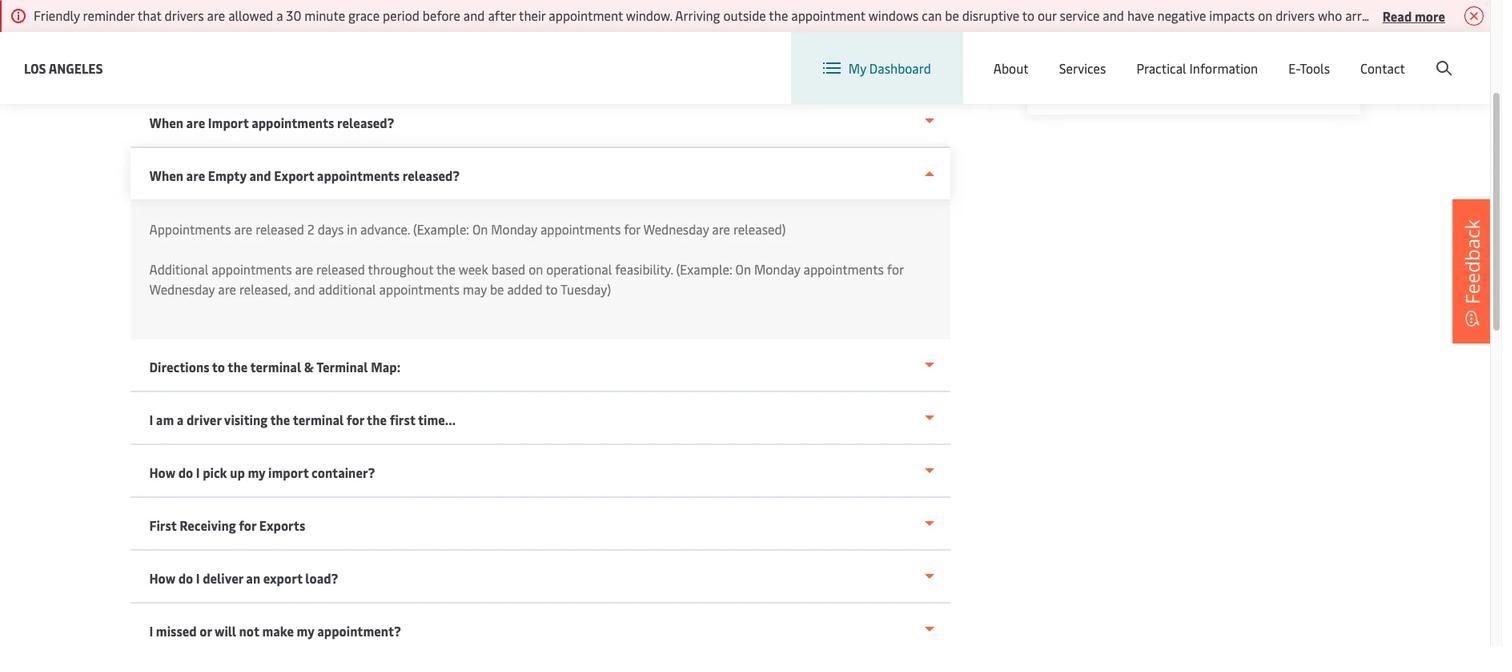 Task type: describe. For each thing, give the bounding box(es) containing it.
4100
[[1151, 71, 1181, 89]]

i missed or will not make my appointment? button
[[130, 604, 950, 646]]

service
[[1060, 6, 1100, 24]]

arriving
[[675, 6, 720, 24]]

in inside the following are frequently asked questions regarding trucking requirements and the draying of containers at apm terminals pier 400 los angeles. all links are live and will assist you in addressing your current needs.
[[389, 44, 399, 62]]

terminal
[[316, 358, 368, 376]]

login / create account
[[1331, 47, 1460, 64]]

allowed
[[228, 6, 273, 24]]

draying
[[640, 24, 685, 42]]

additional
[[318, 280, 376, 298]]

feedback
[[1459, 219, 1486, 304]]

are left allowed
[[207, 6, 225, 24]]

are inside dropdown button
[[186, 167, 205, 184]]

when are empty and export appointments released? button
[[130, 148, 950, 199]]

0 horizontal spatial (example:
[[413, 220, 469, 238]]

to for added
[[546, 280, 558, 298]]

feasibility.
[[615, 260, 673, 278]]

pick
[[203, 464, 227, 481]]

and right live
[[279, 44, 301, 62]]

of
[[687, 24, 700, 42]]

released? inside dropdown button
[[337, 114, 394, 131]]

2 appointment from the left
[[791, 6, 866, 24]]

appointments inside when are import appointments released? dropdown button
[[252, 114, 334, 131]]

will inside dropdown button
[[215, 622, 236, 640]]

or
[[200, 622, 212, 640]]

i inside "dropdown button"
[[196, 569, 200, 587]]

visiting
[[224, 411, 268, 428]]

window.
[[626, 6, 673, 24]]

0 horizontal spatial on
[[472, 220, 488, 238]]

los angeles link
[[24, 58, 103, 78]]

days
[[318, 220, 344, 238]]

exports
[[259, 517, 305, 534]]

are left released,
[[218, 280, 236, 298]]

do for pick
[[178, 464, 193, 481]]

make
[[262, 622, 294, 640]]

1 vertical spatial my
[[297, 622, 315, 640]]

information
[[1190, 59, 1258, 77]]

the up 'visiting'
[[228, 358, 248, 376]]

a inside dropdown button
[[177, 411, 184, 428]]

0 horizontal spatial los
[[24, 59, 46, 76]]

tuesday)
[[561, 280, 611, 298]]

for inside additional appointments are released throughout the week based on operational feasibility. (example: on monday appointments for wednesday are released, and additional appointments may be added to tuesday)
[[887, 260, 904, 278]]

and left after
[[464, 6, 485, 24]]

are up 'links'
[[214, 24, 233, 42]]

more
[[1415, 7, 1446, 24]]

close alert image
[[1465, 6, 1484, 26]]

1 vertical spatial terminal
[[293, 411, 344, 428]]

my
[[849, 59, 866, 77]]

directions to the terminal & terminal map: button
[[130, 340, 950, 392]]

login
[[1331, 47, 1362, 64]]

practical information
[[1137, 59, 1258, 77]]

additional
[[149, 260, 208, 278]]

e-tools
[[1289, 59, 1330, 77]]

how do i pick up my import container? button
[[130, 445, 950, 498]]

friendly reminder that drivers are allowed a 30 minute grace period before and after their appointment window. arriving outside the appointment windows can be disruptive to our service and have negative impacts on drivers who arrive on time. drivers that a
[[34, 6, 1502, 24]]

am
[[156, 411, 174, 428]]

empty
[[208, 167, 247, 184]]

at
[[768, 24, 781, 42]]

terminals
[[814, 24, 871, 42]]

when are import appointments released? button
[[130, 95, 950, 148]]

i missed or will not make my appointment?
[[149, 622, 401, 640]]

are down 2
[[295, 260, 313, 278]]

appointments inside when are empty and export appointments released? dropdown button
[[317, 167, 400, 184]]

when for when are empty and export appointments released?
[[149, 167, 183, 184]]

practical information button
[[1137, 32, 1258, 104]]

container?
[[312, 464, 375, 481]]

e-
[[1289, 59, 1300, 77]]

first
[[390, 411, 415, 428]]

feedback button
[[1453, 199, 1493, 343]]

based
[[492, 260, 526, 278]]

on inside additional appointments are released throughout the week based on operational feasibility. (example: on monday appointments for wednesday are released, and additional appointments may be added to tuesday)
[[736, 260, 751, 278]]

create
[[1373, 47, 1410, 64]]

customer care
[[1051, 27, 1166, 51]]

receiving
[[180, 517, 236, 534]]

0 vertical spatial released
[[256, 220, 304, 238]]

e-tools button
[[1289, 32, 1330, 104]]

+1 (310) 221-4100
[[1078, 71, 1181, 89]]

outside
[[724, 6, 766, 24]]

released inside additional appointments are released throughout the week based on operational feasibility. (example: on monday appointments for wednesday are released, and additional appointments may be added to tuesday)
[[316, 260, 365, 278]]

can
[[922, 6, 942, 24]]

the
[[130, 24, 152, 42]]

time...
[[418, 411, 456, 428]]

221-
[[1126, 71, 1151, 89]]

contact
[[1361, 59, 1406, 77]]

1 that from the left
[[138, 6, 162, 24]]

windows
[[869, 6, 919, 24]]

los angeles
[[24, 59, 103, 76]]

how do i deliver an export load? button
[[130, 551, 950, 604]]

containers
[[703, 24, 766, 42]]

released,
[[239, 280, 291, 298]]

services button
[[1059, 32, 1106, 104]]

export
[[274, 167, 314, 184]]

the inside the following are frequently asked questions regarding trucking requirements and the draying of containers at apm terminals pier 400 los angeles. all links are live and will assist you in addressing your current needs.
[[617, 24, 637, 42]]

location
[[1081, 46, 1130, 64]]

account
[[1413, 47, 1460, 64]]

minute
[[305, 6, 345, 24]]

when for when are import appointments released?
[[149, 114, 183, 131]]

export
[[263, 569, 303, 587]]

pier
[[874, 24, 897, 42]]



Task type: vqa. For each thing, say whether or not it's contained in the screenshot.
rightmost released
yes



Task type: locate. For each thing, give the bounding box(es) containing it.
have
[[1128, 6, 1155, 24]]

will down asked
[[304, 44, 325, 62]]

1 horizontal spatial (example:
[[676, 260, 733, 278]]

be inside additional appointments are released throughout the week based on operational feasibility. (example: on monday appointments for wednesday are released, and additional appointments may be added to tuesday)
[[490, 280, 504, 298]]

asked
[[301, 24, 335, 42]]

drivers left 'who'
[[1276, 6, 1315, 24]]

1 vertical spatial (example:
[[676, 260, 733, 278]]

0 vertical spatial terminal
[[250, 358, 301, 376]]

2 when from the top
[[149, 167, 183, 184]]

are left released)
[[712, 220, 730, 238]]

0 horizontal spatial on
[[529, 260, 543, 278]]

wednesday
[[644, 220, 709, 238], [149, 280, 215, 298]]

do for deliver
[[178, 569, 193, 587]]

(example: up "week"
[[413, 220, 469, 238]]

contact button
[[1361, 32, 1406, 104]]

are left empty
[[186, 167, 205, 184]]

in right you
[[389, 44, 399, 62]]

1 horizontal spatial be
[[945, 6, 959, 24]]

frequently
[[235, 24, 298, 42]]

needs.
[[545, 44, 583, 62]]

you
[[364, 44, 386, 62]]

1 horizontal spatial drivers
[[1276, 6, 1315, 24]]

drivers
[[165, 6, 204, 24], [1276, 6, 1315, 24]]

2
[[307, 220, 315, 238]]

additional appointments are released throughout the week based on operational feasibility. (example: on monday appointments for wednesday are released, and additional appointments may be added to tuesday)
[[149, 260, 904, 298]]

0 vertical spatial released?
[[337, 114, 394, 131]]

how do i pick up my import container?
[[149, 464, 375, 481]]

impacts
[[1210, 6, 1255, 24]]

appointment right at
[[791, 6, 866, 24]]

0 vertical spatial how
[[149, 464, 175, 481]]

1 do from the top
[[178, 464, 193, 481]]

released? up appointments are released 2 days in advance. (example: on monday appointments for wednesday are released) at top
[[403, 167, 460, 184]]

and left window.
[[593, 24, 615, 42]]

0 vertical spatial to
[[1023, 6, 1035, 24]]

/
[[1365, 47, 1370, 64]]

my dashboard
[[849, 59, 931, 77]]

1 vertical spatial be
[[490, 280, 504, 298]]

monday down released)
[[754, 260, 801, 278]]

2 horizontal spatial to
[[1023, 6, 1035, 24]]

appointment?
[[317, 622, 401, 640]]

released
[[256, 220, 304, 238], [316, 260, 365, 278]]

0 vertical spatial my
[[248, 464, 266, 481]]

monday up "based"
[[491, 220, 537, 238]]

on up added
[[529, 260, 543, 278]]

apm
[[783, 24, 811, 42]]

drivers up all
[[165, 6, 204, 24]]

1 vertical spatial monday
[[754, 260, 801, 278]]

0 vertical spatial will
[[304, 44, 325, 62]]

2 vertical spatial to
[[212, 358, 225, 376]]

wednesday inside additional appointments are released throughout the week based on operational feasibility. (example: on monday appointments for wednesday are released, and additional appointments may be added to tuesday)
[[149, 280, 215, 298]]

0 horizontal spatial monday
[[491, 220, 537, 238]]

global menu
[[1182, 47, 1255, 64]]

the right the outside
[[769, 6, 788, 24]]

1 when from the top
[[149, 114, 183, 131]]

2 that from the left
[[1474, 6, 1498, 24]]

negative
[[1158, 6, 1207, 24]]

(example: right feasibility.
[[676, 260, 733, 278]]

how inside how do i pick up my import container? dropdown button
[[149, 464, 175, 481]]

0 vertical spatial on
[[472, 220, 488, 238]]

1 horizontal spatial appointment
[[791, 6, 866, 24]]

and
[[464, 6, 485, 24], [1103, 6, 1124, 24], [593, 24, 615, 42], [279, 44, 301, 62], [249, 167, 271, 184], [294, 280, 315, 298]]

wednesday up feasibility.
[[644, 220, 709, 238]]

friendly
[[34, 6, 80, 24]]

0 horizontal spatial appointment
[[549, 6, 623, 24]]

terminal down "&"
[[293, 411, 344, 428]]

operational
[[546, 260, 612, 278]]

be right may
[[490, 280, 504, 298]]

switch
[[1040, 46, 1078, 64]]

on down released)
[[736, 260, 751, 278]]

1 vertical spatial wednesday
[[149, 280, 215, 298]]

do inside dropdown button
[[178, 464, 193, 481]]

0 vertical spatial in
[[389, 44, 399, 62]]

practical
[[1137, 59, 1187, 77]]

2 horizontal spatial on
[[1382, 6, 1396, 24]]

on right impacts
[[1258, 6, 1273, 24]]

not
[[239, 622, 259, 640]]

2 horizontal spatial a
[[1501, 6, 1502, 24]]

be right the can
[[945, 6, 959, 24]]

the inside additional appointments are released throughout the week based on operational feasibility. (example: on monday appointments for wednesday are released, and additional appointments may be added to tuesday)
[[436, 260, 456, 278]]

that right drivers
[[1474, 6, 1498, 24]]

on up "week"
[[472, 220, 488, 238]]

to right "directions"
[[212, 358, 225, 376]]

do left 'deliver' at the left bottom
[[178, 569, 193, 587]]

will inside the following are frequently asked questions regarding trucking requirements and the draying of containers at apm terminals pier 400 los angeles. all links are live and will assist you in addressing your current needs.
[[304, 44, 325, 62]]

1 drivers from the left
[[165, 6, 204, 24]]

read more
[[1383, 7, 1446, 24]]

dashboard
[[870, 59, 931, 77]]

that
[[138, 6, 162, 24], [1474, 6, 1498, 24]]

1 horizontal spatial released?
[[403, 167, 460, 184]]

advance.
[[360, 220, 410, 238]]

i am a driver visiting the terminal for the first time... button
[[130, 392, 950, 445]]

services
[[1059, 59, 1106, 77]]

released? inside dropdown button
[[403, 167, 460, 184]]

1 horizontal spatial on
[[736, 260, 751, 278]]

los inside the following are frequently asked questions regarding trucking requirements and the draying of containers at apm terminals pier 400 los angeles. all links are live and will assist you in addressing your current needs.
[[927, 24, 947, 42]]

2 how from the top
[[149, 569, 175, 587]]

are right "appointments"
[[234, 220, 252, 238]]

0 horizontal spatial that
[[138, 6, 162, 24]]

i left the pick
[[196, 464, 200, 481]]

angeles.
[[130, 44, 180, 62]]

directions
[[149, 358, 209, 376]]

when are import appointments released?
[[149, 114, 394, 131]]

1 horizontal spatial in
[[389, 44, 399, 62]]

los
[[927, 24, 947, 42], [24, 59, 46, 76]]

0 horizontal spatial in
[[347, 220, 357, 238]]

my right make
[[297, 622, 315, 640]]

0 vertical spatial when
[[149, 114, 183, 131]]

and inside additional appointments are released throughout the week based on operational feasibility. (example: on monday appointments for wednesday are released, and additional appointments may be added to tuesday)
[[294, 280, 315, 298]]

links
[[202, 44, 230, 62]]

how inside how do i deliver an export load? "dropdown button"
[[149, 569, 175, 587]]

los right 400
[[927, 24, 947, 42]]

after
[[488, 6, 516, 24]]

read more button
[[1383, 6, 1446, 26]]

the right 'visiting'
[[270, 411, 290, 428]]

when inside dropdown button
[[149, 167, 183, 184]]

tools
[[1300, 59, 1330, 77]]

first receiving for exports
[[149, 517, 305, 534]]

first receiving for exports button
[[130, 498, 950, 551]]

in right the days on the left
[[347, 220, 357, 238]]

1 vertical spatial released?
[[403, 167, 460, 184]]

switch location
[[1040, 46, 1130, 64]]

i left 'deliver' at the left bottom
[[196, 569, 200, 587]]

the left first
[[367, 411, 387, 428]]

will
[[304, 44, 325, 62], [215, 622, 236, 640]]

1 horizontal spatial monday
[[754, 260, 801, 278]]

i left missed
[[149, 622, 153, 640]]

the following are frequently asked questions regarding trucking requirements and the draying of containers at apm terminals pier 400 los angeles. all links are live and will assist you in addressing your current needs.
[[130, 24, 947, 62]]

do inside "dropdown button"
[[178, 569, 193, 587]]

be for can
[[945, 6, 959, 24]]

to inside additional appointments are released throughout the week based on operational feasibility. (example: on monday appointments for wednesday are released, and additional appointments may be added to tuesday)
[[546, 280, 558, 298]]

when
[[149, 114, 183, 131], [149, 167, 183, 184]]

how for how do i pick up my import container?
[[149, 464, 175, 481]]

period
[[383, 6, 420, 24]]

i am a driver visiting the terminal for the first time...
[[149, 411, 456, 428]]

2 drivers from the left
[[1276, 6, 1315, 24]]

(example: inside additional appointments are released throughout the week based on operational feasibility. (example: on monday appointments for wednesday are released, and additional appointments may be added to tuesday)
[[676, 260, 733, 278]]

angeles
[[49, 59, 103, 76]]

when left 'import'
[[149, 114, 183, 131]]

about
[[994, 59, 1029, 77]]

wednesday down additional
[[149, 280, 215, 298]]

the left the draying
[[617, 24, 637, 42]]

your
[[469, 44, 495, 62]]

on inside additional appointments are released throughout the week based on operational feasibility. (example: on monday appointments for wednesday are released, and additional appointments may be added to tuesday)
[[529, 260, 543, 278]]

1 vertical spatial in
[[347, 220, 357, 238]]

how down first
[[149, 569, 175, 587]]

in
[[389, 44, 399, 62], [347, 220, 357, 238]]

0 vertical spatial monday
[[491, 220, 537, 238]]

a right close alert icon
[[1501, 6, 1502, 24]]

addressing
[[402, 44, 466, 62]]

on
[[472, 220, 488, 238], [736, 260, 751, 278]]

0 horizontal spatial released?
[[337, 114, 394, 131]]

when inside dropdown button
[[149, 114, 183, 131]]

and right released,
[[294, 280, 315, 298]]

terminal left "&"
[[250, 358, 301, 376]]

do left the pick
[[178, 464, 193, 481]]

and inside when are empty and export appointments released? dropdown button
[[249, 167, 271, 184]]

import
[[208, 114, 249, 131]]

to left 'our'
[[1023, 6, 1035, 24]]

0 horizontal spatial my
[[248, 464, 266, 481]]

to right added
[[546, 280, 558, 298]]

(310)
[[1094, 71, 1123, 89]]

disruptive
[[962, 6, 1020, 24]]

will right or at left bottom
[[215, 622, 236, 640]]

monday inside additional appointments are released throughout the week based on operational feasibility. (example: on monday appointments for wednesday are released, and additional appointments may be added to tuesday)
[[754, 260, 801, 278]]

first
[[149, 517, 177, 534]]

when up "appointments"
[[149, 167, 183, 184]]

how left the pick
[[149, 464, 175, 481]]

+1 (310) 221-4100 link
[[1051, 70, 1336, 91]]

to
[[1023, 6, 1035, 24], [546, 280, 558, 298], [212, 358, 225, 376]]

grace
[[348, 6, 380, 24]]

1 vertical spatial do
[[178, 569, 193, 587]]

1 horizontal spatial that
[[1474, 6, 1498, 24]]

400
[[900, 24, 924, 42]]

all
[[182, 44, 199, 62]]

appointment up needs. on the left top of the page
[[549, 6, 623, 24]]

los left 'angeles'
[[24, 59, 46, 76]]

1 vertical spatial los
[[24, 59, 46, 76]]

1 horizontal spatial a
[[276, 6, 283, 24]]

appointments are released 2 days in advance. (example: on monday appointments for wednesday are released)
[[149, 220, 786, 238]]

on left time.
[[1382, 6, 1396, 24]]

0 horizontal spatial a
[[177, 411, 184, 428]]

are inside dropdown button
[[186, 114, 205, 131]]

1 horizontal spatial on
[[1258, 6, 1273, 24]]

1 horizontal spatial released
[[316, 260, 365, 278]]

0 vertical spatial los
[[927, 24, 947, 42]]

1 vertical spatial to
[[546, 280, 558, 298]]

my right up
[[248, 464, 266, 481]]

released?
[[337, 114, 394, 131], [403, 167, 460, 184]]

0 horizontal spatial be
[[490, 280, 504, 298]]

and right empty
[[249, 167, 271, 184]]

released up the additional on the top left of the page
[[316, 260, 365, 278]]

i left am
[[149, 411, 153, 428]]

appointments
[[149, 220, 231, 238]]

released left 2
[[256, 220, 304, 238]]

are left 'import'
[[186, 114, 205, 131]]

care
[[1131, 27, 1166, 51]]

0 horizontal spatial released
[[256, 220, 304, 238]]

1 vertical spatial released
[[316, 260, 365, 278]]

0 vertical spatial (example:
[[413, 220, 469, 238]]

0 vertical spatial wednesday
[[644, 220, 709, 238]]

0 vertical spatial be
[[945, 6, 959, 24]]

read
[[1383, 7, 1412, 24]]

0 vertical spatial do
[[178, 464, 193, 481]]

may
[[463, 280, 487, 298]]

how for how do i deliver an export load?
[[149, 569, 175, 587]]

added
[[507, 280, 543, 298]]

reminder
[[83, 6, 135, 24]]

0 horizontal spatial will
[[215, 622, 236, 640]]

0 horizontal spatial drivers
[[165, 6, 204, 24]]

assist
[[328, 44, 361, 62]]

2 do from the top
[[178, 569, 193, 587]]

1 vertical spatial how
[[149, 569, 175, 587]]

1 vertical spatial will
[[215, 622, 236, 640]]

released? down you
[[337, 114, 394, 131]]

a left 30
[[276, 6, 283, 24]]

customer
[[1051, 27, 1127, 51]]

released)
[[734, 220, 786, 238]]

1 horizontal spatial will
[[304, 44, 325, 62]]

are left live
[[233, 44, 252, 62]]

that up angeles.
[[138, 6, 162, 24]]

and up customer care
[[1103, 6, 1124, 24]]

to for disruptive
[[1023, 6, 1035, 24]]

1 horizontal spatial los
[[927, 24, 947, 42]]

to inside dropdown button
[[212, 358, 225, 376]]

1 horizontal spatial wednesday
[[644, 220, 709, 238]]

30
[[286, 6, 301, 24]]

1 horizontal spatial to
[[546, 280, 558, 298]]

arrive
[[1346, 6, 1378, 24]]

be for may
[[490, 280, 504, 298]]

an
[[246, 569, 260, 587]]

directions to the terminal & terminal map:
[[149, 358, 401, 376]]

a right am
[[177, 411, 184, 428]]

switch location button
[[1014, 46, 1130, 64]]

global menu button
[[1146, 32, 1271, 80]]

1 vertical spatial when
[[149, 167, 183, 184]]

1 horizontal spatial my
[[297, 622, 315, 640]]

current
[[498, 44, 542, 62]]

0 horizontal spatial to
[[212, 358, 225, 376]]

0 horizontal spatial wednesday
[[149, 280, 215, 298]]

1 appointment from the left
[[549, 6, 623, 24]]

1 vertical spatial on
[[736, 260, 751, 278]]

the left "week"
[[436, 260, 456, 278]]

1 how from the top
[[149, 464, 175, 481]]



